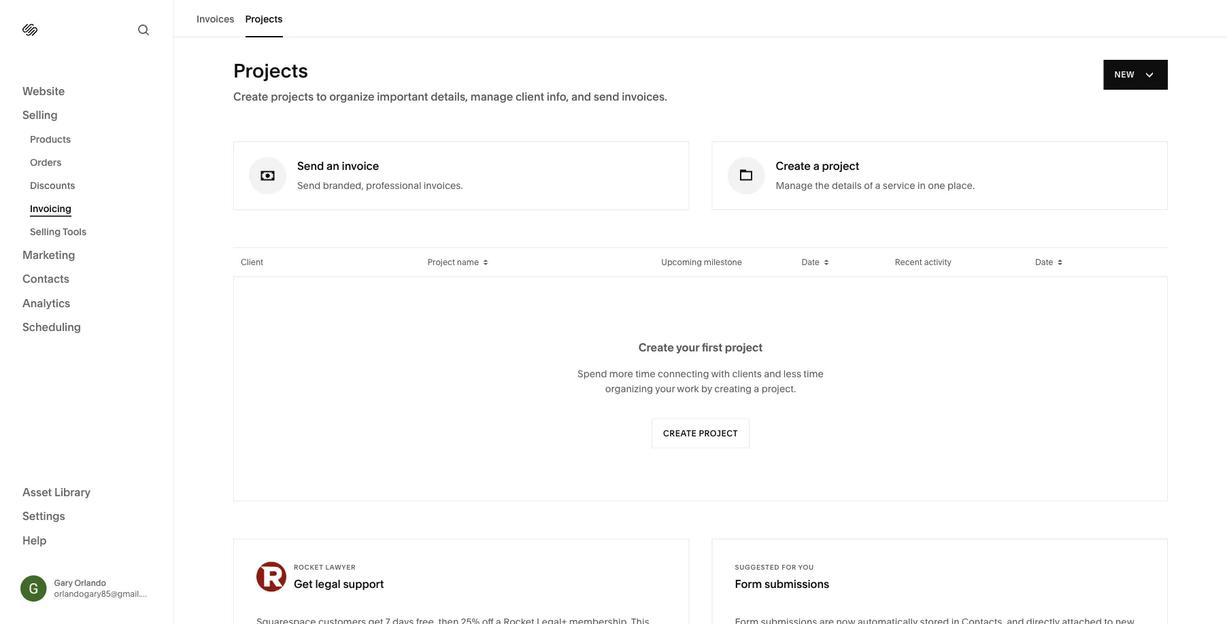 Task type: describe. For each thing, give the bounding box(es) containing it.
orlandogary85@gmail.com
[[54, 589, 158, 599]]

settings
[[22, 510, 65, 523]]

invoicing link
[[30, 197, 159, 220]]

invoicing
[[30, 203, 71, 215]]

products
[[30, 134, 71, 145]]

scheduling link
[[22, 320, 151, 336]]

library
[[54, 486, 91, 499]]

scheduling
[[22, 321, 81, 334]]

marketing link
[[22, 248, 151, 264]]

gary orlando orlandogary85@gmail.com
[[54, 578, 158, 599]]

analytics link
[[22, 296, 151, 312]]

discounts
[[30, 180, 75, 192]]

selling for selling
[[22, 109, 58, 122]]

orders link
[[30, 151, 159, 174]]

orders
[[30, 157, 62, 168]]

website
[[22, 84, 65, 98]]

projecthubsubrouter element
[[174, 0, 1227, 625]]

settings link
[[22, 509, 151, 525]]

tools
[[63, 226, 87, 238]]

contacts
[[22, 272, 69, 286]]

asset
[[22, 486, 52, 499]]



Task type: locate. For each thing, give the bounding box(es) containing it.
selling
[[22, 109, 58, 122], [30, 226, 61, 238]]

asset library link
[[22, 485, 151, 501]]

0 vertical spatial selling
[[22, 109, 58, 122]]

selling down website on the left of the page
[[22, 109, 58, 122]]

selling link
[[22, 108, 151, 124]]

selling tools link
[[30, 220, 159, 244]]

selling for selling tools
[[30, 226, 61, 238]]

website link
[[22, 84, 151, 100]]

products link
[[30, 128, 159, 151]]

selling up marketing
[[30, 226, 61, 238]]

asset library
[[22, 486, 91, 499]]

help
[[22, 534, 47, 547]]

1 vertical spatial selling
[[30, 226, 61, 238]]

selling tools
[[30, 226, 87, 238]]

selling inside selling link
[[22, 109, 58, 122]]

help link
[[22, 533, 47, 548]]

marketing
[[22, 248, 75, 262]]

selling inside selling tools link
[[30, 226, 61, 238]]

analytics
[[22, 297, 70, 310]]

contacts link
[[22, 272, 151, 288]]

gary
[[54, 578, 73, 588]]

discounts link
[[30, 174, 159, 197]]

orlando
[[74, 578, 106, 588]]



Task type: vqa. For each thing, say whether or not it's contained in the screenshot.
categories
no



